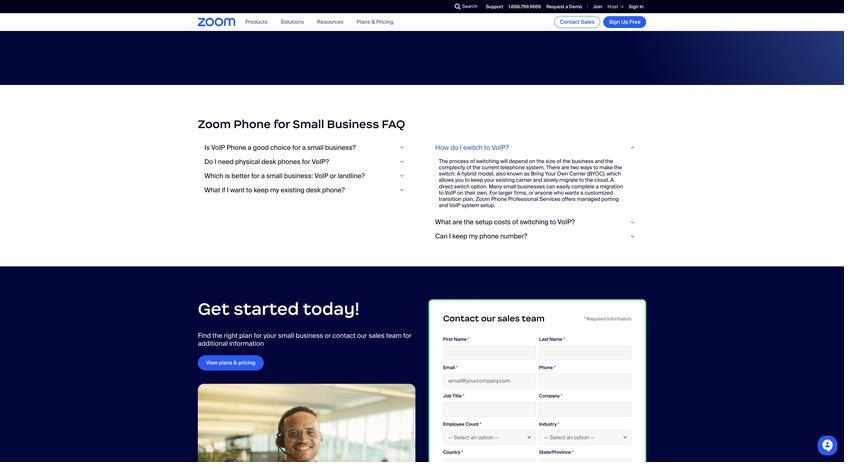 Task type: locate. For each thing, give the bounding box(es) containing it.
a left demo
[[566, 4, 569, 10]]

host button
[[608, 4, 624, 10]]

existing inside the process of switching will depend on the size of the business and the complexity of the current telephone system. there are two ways to make the switch: a hybrid model, also known as bring your own carrier (byoc), which allows you to keep your existing carrier and slowly migrate to the cloud. a direct switch option. many small businesses can easily complete a migration to voip on their own. for larger firms, or anyone who wants a customized transition plan, zoom phone professional services offers managed porting and voip system setup.
[[496, 177, 515, 184]]

0 horizontal spatial zoom
[[198, 117, 231, 132]]

a
[[566, 4, 569, 10], [248, 143, 252, 152], [302, 143, 306, 152], [261, 172, 265, 180], [596, 183, 599, 190], [581, 190, 584, 197]]

1 vertical spatial sales
[[369, 332, 385, 340]]

phone?
[[322, 186, 345, 195]]

0 horizontal spatial business
[[296, 332, 323, 340]]

2 horizontal spatial keep
[[471, 177, 483, 184]]

the left setup
[[464, 218, 474, 227]]

desk down good
[[262, 158, 276, 166]]

1 vertical spatial your
[[264, 332, 277, 340]]

phones
[[278, 158, 301, 166]]

what
[[205, 186, 220, 195], [436, 218, 451, 227]]

and down direct
[[439, 202, 448, 209]]

switch inside the process of switching will depend on the size of the business and the complexity of the current telephone system. there are two ways to make the switch: a hybrid model, also known as bring your own carrier (byoc), which allows you to keep your existing carrier and slowly migrate to the cloud. a direct switch option. many small businesses can easily complete a migration to voip on their own. for larger firms, or anyone who wants a customized transition plan, zoom phone professional services offers managed porting and voip system setup.
[[454, 183, 470, 190]]

are inside the process of switching will depend on the size of the business and the complexity of the current telephone system. there are two ways to make the switch: a hybrid model, also known as bring your own carrier (byoc), which allows you to keep your existing carrier and slowly migrate to the cloud. a direct switch option. many small businesses can easily complete a migration to voip on their own. for larger firms, or anyone who wants a customized transition plan, zoom phone professional services offers managed porting and voip system setup.
[[562, 164, 570, 171]]

1 horizontal spatial existing
[[496, 177, 515, 184]]

today!
[[303, 299, 360, 320]]

0 horizontal spatial existing
[[281, 186, 305, 195]]

plans
[[357, 19, 370, 26]]

keep
[[471, 177, 483, 184], [254, 186, 269, 195], [453, 232, 468, 241]]

can
[[547, 183, 556, 190]]

existing
[[496, 177, 515, 184], [281, 186, 305, 195]]

is
[[205, 143, 210, 152]]

or for which is better for a small business: voip or landline?
[[330, 172, 336, 180]]

or inside the process of switching will depend on the size of the business and the complexity of the current telephone system. there are two ways to make the switch: a hybrid model, also known as bring your own carrier (byoc), which allows you to keep your existing carrier and slowly migrate to the cloud. a direct switch option. many small businesses can easily complete a migration to voip on their own. for larger firms, or anyone who wants a customized transition plan, zoom phone professional services offers managed porting and voip system setup.
[[529, 190, 534, 197]]

the right make
[[615, 164, 622, 171]]

0 horizontal spatial what
[[205, 186, 220, 195]]

right
[[224, 332, 238, 340]]

None text field
[[443, 346, 536, 361], [443, 403, 536, 417], [539, 403, 632, 417], [443, 346, 536, 361], [443, 403, 536, 417], [539, 403, 632, 417]]

contact sales
[[560, 18, 595, 25]]

existing up larger
[[496, 177, 515, 184]]

1 vertical spatial what
[[436, 218, 451, 227]]

offers
[[562, 196, 576, 203]]

demo
[[570, 4, 583, 10]]

0 vertical spatial business
[[572, 158, 594, 165]]

0 vertical spatial or
[[330, 172, 336, 180]]

voip? up will
[[492, 143, 509, 152]]

2 vertical spatial and
[[439, 202, 448, 209]]

1 horizontal spatial team
[[522, 314, 545, 324]]

1 horizontal spatial name
[[550, 337, 563, 343]]

switching up model,
[[477, 158, 499, 165]]

1 horizontal spatial switching
[[520, 218, 549, 227]]

business inside the process of switching will depend on the size of the business and the complexity of the current telephone system. there are two ways to make the switch: a hybrid model, also known as bring your own carrier (byoc), which allows you to keep your existing carrier and slowly migrate to the cloud. a direct switch option. many small businesses can easily complete a migration to voip on their own. for larger firms, or anyone who wants a customized transition plan, zoom phone professional services offers managed porting and voip system setup.
[[572, 158, 594, 165]]

* right industry
[[558, 422, 560, 428]]

landline?
[[338, 172, 365, 180]]

up
[[622, 18, 629, 25]]

contact for contact sales
[[560, 18, 580, 25]]

0 horizontal spatial team
[[386, 332, 402, 340]]

phone up good
[[234, 117, 271, 132]]

search image
[[455, 4, 461, 10]]

are down system
[[453, 218, 463, 227]]

option.
[[471, 183, 488, 190]]

or left contact
[[325, 332, 331, 340]]

and
[[595, 158, 604, 165], [533, 177, 543, 184], [439, 202, 448, 209]]

keep inside the process of switching will depend on the size of the business and the complexity of the current telephone system. there are two ways to make the switch: a hybrid model, also known as bring your own carrier (byoc), which allows you to keep your existing carrier and slowly migrate to the cloud. a direct switch option. many small businesses can easily complete a migration to voip on their own. for larger firms, or anyone who wants a customized transition plan, zoom phone professional services offers managed porting and voip system setup.
[[471, 177, 483, 184]]

0 vertical spatial zoom
[[198, 117, 231, 132]]

1 horizontal spatial sales
[[498, 314, 520, 324]]

1 vertical spatial keep
[[254, 186, 269, 195]]

resources button
[[317, 19, 344, 26]]

and up (byoc),
[[595, 158, 604, 165]]

the process of switching will depend on the size of the business and the complexity of the current telephone system. there are two ways to make the switch: a hybrid model, also known as bring your own carrier (byoc), which allows you to keep your existing carrier and slowly migrate to the cloud. a direct switch option. many small businesses can easily complete a migration to voip on their own. for larger firms, or anyone who wants a customized transition plan, zoom phone professional services offers managed porting and voip system setup.
[[439, 158, 623, 209]]

on up "bring"
[[530, 158, 536, 165]]

setup
[[476, 218, 493, 227]]

0 horizontal spatial and
[[439, 202, 448, 209]]

what left if
[[205, 186, 220, 195]]

faq
[[382, 117, 405, 132]]

desk down which is better for a small business: voip or landline? dropdown button
[[306, 186, 321, 195]]

name
[[454, 337, 467, 343], [550, 337, 563, 343]]

contact our sales team element
[[429, 300, 647, 463]]

name right first
[[454, 337, 467, 343]]

1 vertical spatial existing
[[281, 186, 305, 195]]

phone up need
[[227, 143, 246, 152]]

1 horizontal spatial are
[[562, 164, 570, 171]]

1 vertical spatial are
[[453, 218, 463, 227]]

1 horizontal spatial zoom
[[476, 196, 490, 203]]

1 horizontal spatial desk
[[306, 186, 321, 195]]

of right size
[[557, 158, 562, 165]]

keep up the own. at the top of the page
[[471, 177, 483, 184]]

a left hybrid
[[457, 171, 461, 178]]

you
[[456, 177, 464, 184]]

join
[[593, 4, 603, 10]]

1 horizontal spatial my
[[469, 232, 478, 241]]

1 vertical spatial my
[[469, 232, 478, 241]]

do i need physical desk phones for voip? button
[[205, 158, 409, 166]]

0 vertical spatial your
[[485, 177, 495, 184]]

2 horizontal spatial and
[[595, 158, 604, 165]]

1 vertical spatial &
[[234, 360, 237, 367]]

email@yourcompany.com text field
[[443, 374, 536, 389]]

1 horizontal spatial and
[[533, 177, 543, 184]]

which
[[607, 171, 621, 178]]

telephone
[[501, 164, 525, 171]]

free
[[215, 13, 225, 20]]

desk
[[262, 158, 276, 166], [306, 186, 321, 195]]

zoom inside the process of switching will depend on the size of the business and the complexity of the current telephone system. there are two ways to make the switch: a hybrid model, also known as bring your own carrier (byoc), which allows you to keep your existing carrier and slowly migrate to the cloud. a direct switch option. many small businesses can easily complete a migration to voip on their own. for larger firms, or anyone who wants a customized transition plan, zoom phone professional services offers managed porting and voip system setup.
[[476, 196, 490, 203]]

on left their
[[458, 190, 464, 197]]

sign in link
[[629, 4, 644, 10]]

country *
[[443, 450, 463, 456]]

plan
[[239, 332, 252, 340]]

sign up free link
[[604, 16, 647, 28]]

or up phone?
[[330, 172, 336, 180]]

try free today
[[206, 13, 240, 20]]

voip?
[[492, 143, 509, 152], [312, 158, 329, 166], [558, 218, 575, 227]]

get
[[198, 299, 230, 320]]

free
[[630, 18, 641, 25]]

additional
[[198, 340, 228, 348]]

0 vertical spatial are
[[562, 164, 570, 171]]

try
[[206, 13, 214, 20]]

i right if
[[227, 186, 229, 195]]

0 vertical spatial existing
[[496, 177, 515, 184]]

small down get started today! on the left bottom of page
[[278, 332, 294, 340]]

0 vertical spatial contact
[[560, 18, 580, 25]]

small
[[308, 143, 324, 152], [266, 172, 283, 180], [504, 183, 517, 190], [278, 332, 294, 340]]

voip left plan,
[[450, 202, 461, 209]]

who
[[554, 190, 564, 197]]

keep right the want
[[254, 186, 269, 195]]

1 vertical spatial or
[[529, 190, 534, 197]]

small up do i need physical desk phones for voip? dropdown button
[[308, 143, 324, 152]]

1 horizontal spatial keep
[[453, 232, 468, 241]]

pricing
[[239, 360, 256, 367]]

name right last
[[550, 337, 563, 343]]

as
[[524, 171, 530, 178]]

a right cloud.
[[611, 177, 614, 184]]

view plans & pricing link
[[198, 356, 264, 371]]

sign left in
[[629, 4, 639, 10]]

contact up first name *
[[443, 314, 479, 324]]

job
[[443, 394, 452, 399]]

request
[[547, 4, 565, 10]]

0 horizontal spatial sales
[[369, 332, 385, 340]]

a
[[457, 171, 461, 178], [611, 177, 614, 184]]

1 name from the left
[[454, 337, 467, 343]]

* right count
[[480, 422, 482, 428]]

0 vertical spatial our
[[481, 314, 496, 324]]

1 horizontal spatial sign
[[629, 4, 639, 10]]

customized
[[585, 190, 613, 197]]

0 vertical spatial sign
[[629, 4, 639, 10]]

1 horizontal spatial &
[[372, 19, 375, 26]]

0 vertical spatial switching
[[477, 158, 499, 165]]

i right "can"
[[449, 232, 451, 241]]

0 vertical spatial my
[[270, 186, 279, 195]]

today
[[226, 13, 240, 20]]

find the right plan for your small business or contact our sales team for additional information
[[198, 332, 412, 348]]

switch up plan,
[[454, 183, 470, 190]]

phone down many
[[492, 196, 507, 203]]

cloud.
[[595, 177, 610, 184]]

1 horizontal spatial contact
[[560, 18, 580, 25]]

1 horizontal spatial our
[[481, 314, 496, 324]]

1 vertical spatial voip?
[[312, 158, 329, 166]]

can i keep my phone number? button
[[436, 232, 640, 241]]

1 vertical spatial sign
[[609, 18, 621, 25]]

are left the two
[[562, 164, 570, 171]]

and right as
[[533, 177, 543, 184]]

your right plan
[[264, 332, 277, 340]]

0 horizontal spatial name
[[454, 337, 467, 343]]

0 horizontal spatial sign
[[609, 18, 621, 25]]

my down which is better for a small business: voip or landline?
[[270, 186, 279, 195]]

phone inside the process of switching will depend on the size of the business and the complexity of the current telephone system. there are two ways to make the switch: a hybrid model, also known as bring your own carrier (byoc), which allows you to keep your existing carrier and slowly migrate to the cloud. a direct switch option. many small businesses can easily complete a migration to voip on their own. for larger firms, or anyone who wants a customized transition plan, zoom phone professional services offers managed porting and voip system setup.
[[492, 196, 507, 203]]

of up hybrid
[[470, 158, 475, 165]]

0 horizontal spatial our
[[357, 332, 367, 340]]

1 vertical spatial on
[[458, 190, 464, 197]]

0 vertical spatial desk
[[262, 158, 276, 166]]

physical
[[235, 158, 260, 166]]

in
[[640, 4, 644, 10]]

contact down request a demo link
[[560, 18, 580, 25]]

what up "can"
[[436, 218, 451, 227]]

phone
[[234, 117, 271, 132], [227, 143, 246, 152], [492, 196, 507, 203], [539, 365, 553, 371]]

zoom up the is
[[198, 117, 231, 132]]

own
[[557, 171, 568, 178]]

2 vertical spatial or
[[325, 332, 331, 340]]

porting
[[602, 196, 619, 203]]

my left phone
[[469, 232, 478, 241]]

business inside find the right plan for your small business or contact our sales team for additional information
[[296, 332, 323, 340]]

small inside the process of switching will depend on the size of the business and the complexity of the current telephone system. there are two ways to make the switch: a hybrid model, also known as bring your own carrier (byoc), which allows you to keep your existing carrier and slowly migrate to the cloud. a direct switch option. many small businesses can easily complete a migration to voip on their own. for larger firms, or anyone who wants a customized transition plan, zoom phone professional services offers managed porting and voip system setup.
[[504, 183, 517, 190]]

contact sales link
[[555, 16, 601, 28]]

switch right do at the right of the page
[[464, 143, 483, 152]]

to right migrate
[[580, 177, 584, 184]]

small up the what if i want to keep my existing desk phone?
[[266, 172, 283, 180]]

a right wants
[[581, 190, 584, 197]]

employee count *
[[443, 422, 482, 428]]

0 horizontal spatial your
[[264, 332, 277, 340]]

small
[[293, 117, 324, 132]]

make
[[600, 164, 613, 171]]

1 horizontal spatial your
[[485, 177, 495, 184]]

request a demo
[[547, 4, 583, 10]]

0 vertical spatial and
[[595, 158, 604, 165]]

sign
[[629, 4, 639, 10], [609, 18, 621, 25]]

1 horizontal spatial what
[[436, 218, 451, 227]]

1 vertical spatial zoom
[[476, 196, 490, 203]]

0 horizontal spatial contact
[[443, 314, 479, 324]]

anyone
[[535, 190, 553, 197]]

the up own
[[563, 158, 571, 165]]

1 vertical spatial switch
[[454, 183, 470, 190]]

phone inside contact our sales team element
[[539, 365, 553, 371]]

do i need physical desk phones for voip?
[[205, 158, 329, 166]]

or
[[330, 172, 336, 180], [529, 190, 534, 197], [325, 332, 331, 340]]

existing down "business:" on the left top of page
[[281, 186, 305, 195]]

&
[[372, 19, 375, 26], [234, 360, 237, 367]]

the left "current"
[[473, 164, 481, 171]]

0 horizontal spatial voip?
[[312, 158, 329, 166]]

0 horizontal spatial desk
[[262, 158, 276, 166]]

1 vertical spatial our
[[357, 332, 367, 340]]

i right do at the right of the page
[[460, 143, 462, 152]]

the right find
[[213, 332, 222, 340]]

or inside find the right plan for your small business or contact our sales team for additional information
[[325, 332, 331, 340]]

1 horizontal spatial business
[[572, 158, 594, 165]]

support link
[[486, 4, 504, 10]]

1 horizontal spatial a
[[611, 177, 614, 184]]

email *
[[443, 365, 458, 371]]

phone down last
[[539, 365, 553, 371]]

zoom down option.
[[476, 196, 490, 203]]

depend
[[509, 158, 528, 165]]

a down (byoc),
[[596, 183, 599, 190]]

country
[[443, 450, 461, 456]]

0 vertical spatial on
[[530, 158, 536, 165]]

for
[[274, 117, 290, 132], [293, 143, 301, 152], [302, 158, 310, 166], [251, 172, 260, 180], [254, 332, 262, 340], [404, 332, 412, 340]]

slowly
[[544, 177, 559, 184]]

voip? down is voip phone a good choice for a small business? dropdown button
[[312, 158, 329, 166]]

None text field
[[539, 346, 632, 361], [539, 374, 632, 389], [539, 346, 632, 361], [539, 374, 632, 389]]

0 horizontal spatial switching
[[477, 158, 499, 165]]

2 vertical spatial voip?
[[558, 218, 575, 227]]

what are the setup costs of switching to voip? button
[[436, 218, 640, 227]]

or right firms,
[[529, 190, 534, 197]]

2 horizontal spatial voip?
[[558, 218, 575, 227]]

0 vertical spatial keep
[[471, 177, 483, 184]]

switching up can i keep my phone number? dropdown button on the bottom right of the page
[[520, 218, 549, 227]]

our inside contact our sales team element
[[481, 314, 496, 324]]

1 horizontal spatial voip?
[[492, 143, 509, 152]]

0 vertical spatial what
[[205, 186, 220, 195]]

your inside find the right plan for your small business or contact our sales team for additional information
[[264, 332, 277, 340]]

of
[[470, 158, 475, 165], [557, 158, 562, 165], [467, 164, 472, 171], [513, 218, 519, 227]]

sign for sign up free
[[609, 18, 621, 25]]

2 name from the left
[[550, 337, 563, 343]]

None search field
[[431, 1, 457, 12]]

your inside the process of switching will depend on the size of the business and the complexity of the current telephone system. there are two ways to make the switch: a hybrid model, also known as bring your own carrier (byoc), which allows you to keep your existing carrier and slowly migrate to the cloud. a direct switch option. many small businesses can easily complete a migration to voip on their own. for larger firms, or anyone who wants a customized transition plan, zoom phone professional services offers managed porting and voip system setup.
[[485, 177, 495, 184]]

sign left the up
[[609, 18, 621, 25]]

voip? down offers
[[558, 218, 575, 227]]

1 vertical spatial contact
[[443, 314, 479, 324]]

1 vertical spatial business
[[296, 332, 323, 340]]

small down known
[[504, 183, 517, 190]]

keep right "can"
[[453, 232, 468, 241]]

0 vertical spatial team
[[522, 314, 545, 324]]

1 vertical spatial team
[[386, 332, 402, 340]]

your down "current"
[[485, 177, 495, 184]]



Task type: vqa. For each thing, say whether or not it's contained in the screenshot.
Train your workforce at scale TAB PANEL
no



Task type: describe. For each thing, give the bounding box(es) containing it.
search image
[[455, 4, 461, 10]]

0 horizontal spatial a
[[457, 171, 461, 178]]

state/province
[[539, 450, 571, 456]]

a down do i need physical desk phones for voip? on the top of page
[[261, 172, 265, 180]]

name for first
[[454, 337, 467, 343]]

0 vertical spatial switch
[[464, 143, 483, 152]]

0 horizontal spatial on
[[458, 190, 464, 197]]

* required information
[[584, 317, 632, 322]]

if
[[222, 186, 225, 195]]

can
[[436, 232, 448, 241]]

or for find the right plan for your small business or contact our sales team for additional information
[[325, 332, 331, 340]]

how do i switch to voip? button
[[436, 143, 640, 152]]

host
[[608, 4, 619, 10]]

for
[[490, 190, 498, 197]]

to right the want
[[246, 186, 252, 195]]

company *
[[539, 394, 563, 399]]

the up which on the right of the page
[[606, 158, 614, 165]]

of right costs
[[513, 218, 519, 227]]

two
[[571, 164, 579, 171]]

contact for contact our sales team
[[443, 314, 479, 324]]

to right you on the right
[[465, 177, 470, 184]]

job title *
[[443, 394, 465, 399]]

first
[[443, 337, 453, 343]]

industry
[[539, 422, 557, 428]]

direct
[[439, 183, 453, 190]]

0 horizontal spatial are
[[453, 218, 463, 227]]

count
[[466, 422, 479, 428]]

to right ways
[[594, 164, 599, 171]]

* right first
[[468, 337, 470, 343]]

number?
[[501, 232, 528, 241]]

the left size
[[537, 158, 545, 165]]

first name *
[[443, 337, 470, 343]]

phone
[[480, 232, 499, 241]]

a left good
[[248, 143, 252, 152]]

a up do i need physical desk phones for voip? dropdown button
[[302, 143, 306, 152]]

information
[[607, 317, 632, 322]]

0 vertical spatial voip?
[[492, 143, 509, 152]]

* right email
[[457, 365, 458, 371]]

do
[[451, 143, 459, 152]]

* right state/province on the bottom right of page
[[572, 450, 574, 456]]

to up "current"
[[484, 143, 490, 152]]

0 vertical spatial sales
[[498, 314, 520, 324]]

hybrid
[[462, 171, 477, 178]]

professional
[[509, 196, 539, 203]]

view
[[206, 360, 218, 367]]

there
[[547, 164, 561, 171]]

which
[[205, 172, 224, 180]]

phone *
[[539, 365, 556, 371]]

what if i want to keep my existing desk phone?
[[205, 186, 345, 195]]

view plans & pricing
[[206, 360, 256, 367]]

voip up phone?
[[315, 172, 329, 180]]

* right the country
[[462, 450, 463, 456]]

0 horizontal spatial my
[[270, 186, 279, 195]]

what for what if i want to keep my existing desk phone?
[[205, 186, 220, 195]]

the left cloud.
[[586, 177, 594, 184]]

* left required
[[584, 317, 586, 322]]

* down last name *
[[554, 365, 556, 371]]

try free today link
[[198, 9, 248, 25]]

* right title
[[463, 394, 465, 399]]

email
[[443, 365, 455, 371]]

is voip phone a good choice for a small business?
[[205, 143, 356, 152]]

choice
[[271, 143, 291, 152]]

their
[[465, 190, 476, 197]]

model,
[[478, 171, 495, 178]]

company
[[539, 394, 560, 399]]

switching inside the process of switching will depend on the size of the business and the complexity of the current telephone system. there are two ways to make the switch: a hybrid model, also known as bring your own carrier (byoc), which allows you to keep your existing carrier and slowly migrate to the cloud. a direct switch option. many small businesses can easily complete a migration to voip on their own. for larger firms, or anyone who wants a customized transition plan, zoom phone professional services offers managed porting and voip system setup.
[[477, 158, 499, 165]]

can i keep my phone number?
[[436, 232, 528, 241]]

do
[[205, 158, 213, 166]]

voip right the is
[[211, 143, 225, 152]]

bring
[[531, 171, 544, 178]]

plans & pricing
[[357, 19, 394, 26]]

join link
[[593, 4, 603, 10]]

(byoc),
[[588, 171, 606, 178]]

0 horizontal spatial &
[[234, 360, 237, 367]]

team inside find the right plan for your small business or contact our sales team for additional information
[[386, 332, 402, 340]]

system.
[[527, 164, 545, 171]]

1 vertical spatial and
[[533, 177, 543, 184]]

sign for sign in
[[629, 4, 639, 10]]

zoom logo image
[[198, 18, 236, 26]]

products button
[[245, 19, 268, 26]]

what for what are the setup costs of switching to voip?
[[436, 218, 451, 227]]

sign up free
[[609, 18, 641, 25]]

your
[[545, 171, 556, 178]]

small inside find the right plan for your small business or contact our sales team for additional information
[[278, 332, 294, 340]]

voip down allows
[[445, 190, 456, 197]]

current
[[482, 164, 499, 171]]

to up can i keep my phone number? dropdown button on the bottom right of the page
[[550, 218, 556, 227]]

process
[[449, 158, 469, 165]]

* right last
[[564, 337, 566, 343]]

which is better for a small business: voip or landline? button
[[205, 172, 409, 180]]

business?
[[325, 143, 356, 152]]

state/province *
[[539, 450, 574, 456]]

2 vertical spatial keep
[[453, 232, 468, 241]]

businesses
[[518, 183, 545, 190]]

solutions
[[281, 19, 304, 26]]

sales inside find the right plan for your small business or contact our sales team for additional information
[[369, 332, 385, 340]]

support
[[486, 4, 504, 10]]

0 horizontal spatial keep
[[254, 186, 269, 195]]

managed
[[577, 196, 601, 203]]

sales
[[581, 18, 595, 25]]

is voip phone a good choice for a small business? button
[[205, 143, 409, 152]]

1.888.799.9666 link
[[509, 4, 541, 10]]

required
[[587, 317, 606, 322]]

firms,
[[514, 190, 528, 197]]

larger
[[499, 190, 513, 197]]

employee
[[443, 422, 465, 428]]

better
[[232, 172, 250, 180]]

1 vertical spatial switching
[[520, 218, 549, 227]]

* right "company"
[[561, 394, 563, 399]]

0 vertical spatial &
[[372, 19, 375, 26]]

allows
[[439, 177, 454, 184]]

of right complexity
[[467, 164, 472, 171]]

carrier
[[570, 171, 586, 178]]

own.
[[477, 190, 488, 197]]

products
[[245, 19, 268, 26]]

the inside find the right plan for your small business or contact our sales team for additional information
[[213, 332, 222, 340]]

information
[[229, 340, 264, 348]]

started
[[234, 299, 299, 320]]

zoom phone for small business faq
[[198, 117, 405, 132]]

1 vertical spatial desk
[[306, 186, 321, 195]]

how do i switch to voip?
[[436, 143, 509, 152]]

last name *
[[539, 337, 566, 343]]

1 horizontal spatial on
[[530, 158, 536, 165]]

name for last
[[550, 337, 563, 343]]

the
[[439, 158, 448, 165]]

i right do at the left of page
[[215, 158, 217, 166]]

our inside find the right plan for your small business or contact our sales team for additional information
[[357, 332, 367, 340]]

migration
[[600, 183, 623, 190]]

plans & pricing link
[[357, 19, 394, 26]]

to down allows
[[439, 190, 444, 197]]

is
[[225, 172, 230, 180]]

what are the setup costs of switching to voip?
[[436, 218, 575, 227]]

what if i want to keep my existing desk phone? button
[[205, 186, 409, 195]]

size
[[546, 158, 556, 165]]



